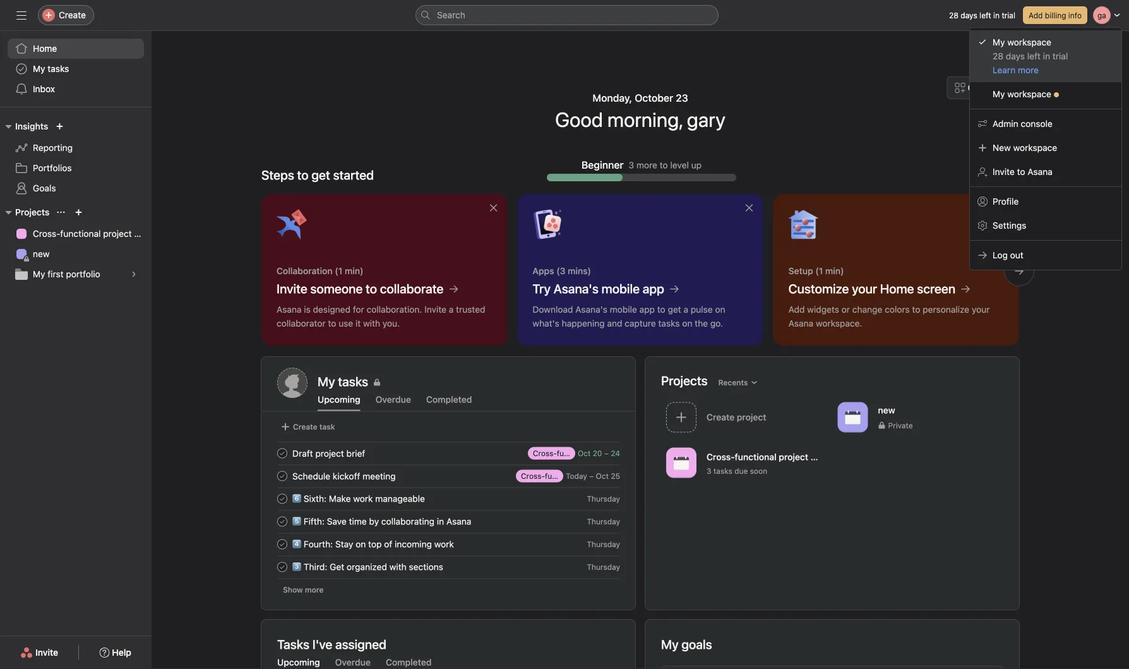 Task type: describe. For each thing, give the bounding box(es) containing it.
3️⃣
[[293, 562, 301, 572]]

to inside the download asana's mobile app to get a pulse on what's happening and capture tasks on the go.
[[658, 304, 666, 315]]

0 vertical spatial work
[[353, 493, 373, 504]]

home inside 'global' element
[[33, 43, 57, 54]]

show more button
[[277, 581, 330, 599]]

add billing info
[[1029, 11, 1083, 20]]

to up asana is designed for collaboration. invite a trusted collaborator to use it with you. at the top
[[366, 281, 377, 296]]

by
[[369, 516, 379, 527]]

fifth:
[[304, 516, 325, 527]]

global element
[[0, 31, 152, 107]]

thursday button for 3️⃣ third: get organized with sections
[[587, 563, 621, 572]]

overdue for overdue button to the left
[[335, 657, 371, 668]]

1 vertical spatial –
[[590, 472, 594, 481]]

0 horizontal spatial days
[[961, 11, 978, 20]]

use
[[339, 318, 353, 329]]

reporting
[[33, 143, 73, 153]]

0 vertical spatial your
[[853, 281, 878, 296]]

task
[[320, 422, 335, 431]]

tasks inside the download asana's mobile app to get a pulse on what's happening and capture tasks on the go.
[[659, 318, 680, 329]]

radio item containing my workspace
[[971, 30, 1122, 82]]

october
[[635, 92, 674, 104]]

create button
[[38, 5, 94, 25]]

cross-functional project plan
[[33, 228, 152, 239]]

info
[[1069, 11, 1083, 20]]

you.
[[383, 318, 400, 329]]

ga
[[1098, 11, 1107, 20]]

asana right collaborating
[[447, 516, 472, 527]]

for
[[353, 304, 364, 315]]

cross-functional project plan 3 tasks due soon
[[707, 452, 829, 475]]

0 horizontal spatial trial
[[1003, 11, 1016, 20]]

asana is designed for collaboration. invite a trusted collaborator to use it with you.
[[277, 304, 486, 329]]

draft
[[293, 448, 313, 459]]

to right steps
[[297, 167, 309, 182]]

more inside beginner 3 more to level up
[[637, 160, 658, 170]]

stay
[[336, 539, 354, 549]]

asana's for try
[[554, 281, 599, 296]]

meeting
[[363, 471, 396, 481]]

goals link
[[8, 178, 144, 198]]

new workspace
[[993, 143, 1058, 153]]

4️⃣
[[293, 539, 301, 549]]

insights
[[15, 121, 48, 131]]

invite inside asana is designed for collaboration. invite a trusted collaborator to use it with you.
[[425, 304, 447, 315]]

left inside my workspace 28 days left in trial learn more
[[1028, 51, 1041, 61]]

my first portfolio
[[33, 269, 100, 279]]

my tasks
[[318, 374, 368, 389]]

projects element
[[0, 201, 152, 287]]

my for my workspace 28 days left in trial learn more
[[993, 37, 1006, 47]]

a for try asana's mobile app
[[684, 304, 689, 315]]

invite to asana
[[993, 167, 1053, 177]]

cross- for cross-functional project plan
[[33, 228, 60, 239]]

get started
[[312, 167, 374, 182]]

download
[[533, 304, 573, 315]]

your inside add widgets or change colors to personalize your asana workspace.
[[973, 304, 991, 315]]

25
[[611, 472, 621, 481]]

log
[[993, 250, 1009, 260]]

beginner 3 more to level up
[[582, 159, 702, 171]]

1 horizontal spatial home
[[881, 281, 915, 296]]

invite button
[[12, 641, 66, 664]]

completed image for 4️⃣
[[275, 537, 290, 552]]

try
[[533, 281, 551, 296]]

portfolios link
[[8, 158, 144, 178]]

3️⃣ third: get organized with sections
[[293, 562, 444, 572]]

tasks inside 'link'
[[48, 64, 69, 74]]

add widgets or change colors to personalize your asana workspace.
[[789, 304, 991, 329]]

beginner
[[582, 159, 624, 171]]

setup
[[789, 266, 814, 276]]

try asana's mobile app
[[533, 281, 665, 296]]

schedule
[[293, 471, 331, 481]]

tasks
[[277, 637, 310, 652]]

steps to get started
[[262, 167, 374, 182]]

2 vertical spatial on
[[356, 539, 366, 549]]

1 horizontal spatial on
[[683, 318, 693, 329]]

1 vertical spatial with
[[390, 562, 407, 572]]

completed checkbox for schedule
[[275, 469, 290, 484]]

monday, october 23 good morning, gary
[[556, 92, 726, 131]]

dismiss image
[[489, 203, 499, 213]]

plan for cross-functional project plan 3 tasks due soon
[[811, 452, 829, 462]]

completed checkbox for 5️⃣
[[275, 514, 290, 529]]

1 vertical spatial work
[[435, 539, 454, 549]]

change
[[853, 304, 883, 315]]

0 horizontal spatial overdue button
[[335, 657, 371, 669]]

2 horizontal spatial on
[[716, 304, 726, 315]]

designed
[[313, 304, 351, 315]]

to inside asana is designed for collaboration. invite a trusted collaborator to use it with you.
[[328, 318, 336, 329]]

log out
[[993, 250, 1024, 260]]

my tasks link
[[318, 373, 620, 391]]

1 horizontal spatial project
[[316, 448, 344, 459]]

make
[[329, 493, 351, 504]]

to inside add widgets or change colors to personalize your asana workspace.
[[913, 304, 921, 315]]

customize button
[[948, 76, 1020, 99]]

invite for invite to asana
[[993, 167, 1015, 177]]

mobile for download
[[610, 304, 638, 315]]

customize for customize your home screen
[[789, 281, 850, 296]]

thursday button for 4️⃣ fourth: stay on top of incoming work
[[587, 540, 621, 549]]

someone
[[311, 281, 363, 296]]

kickoff
[[333, 471, 360, 481]]

happening
[[562, 318, 605, 329]]

go.
[[711, 318, 724, 329]]

schedule kickoff meeting
[[293, 471, 396, 481]]

completed checkbox for 6️⃣
[[275, 491, 290, 507]]

of
[[384, 539, 393, 549]]

help
[[112, 647, 131, 658]]

completed checkbox for draft
[[275, 446, 290, 461]]

what's
[[533, 318, 560, 329]]

projects button
[[0, 205, 50, 220]]

invite for invite
[[35, 647, 58, 658]]

1 horizontal spatial oct
[[596, 472, 609, 481]]

1 vertical spatial projects
[[662, 373, 708, 388]]

24
[[611, 449, 621, 458]]

insights element
[[0, 115, 152, 201]]

6️⃣
[[293, 493, 301, 504]]

colors
[[885, 304, 910, 315]]

is
[[304, 304, 311, 315]]

admin
[[993, 118, 1019, 129]]

first
[[48, 269, 64, 279]]

2 vertical spatial in
[[437, 516, 444, 527]]

project for cross-functional project plan 3 tasks due soon
[[779, 452, 809, 462]]

get
[[330, 562, 345, 572]]

0 vertical spatial –
[[605, 449, 609, 458]]

app for download asana's mobile app to get a pulse on what's happening and capture tasks on the go.
[[640, 304, 655, 315]]

morning,
[[608, 107, 683, 131]]

steps
[[262, 167, 294, 182]]

in inside my workspace 28 days left in trial learn more
[[1044, 51, 1051, 61]]

invite for invite someone to collaborate
[[277, 281, 308, 296]]

calendar image for cross-functional project plan
[[674, 455, 689, 471]]

project for cross-functional project plan
[[103, 228, 132, 239]]

personalize
[[923, 304, 970, 315]]

goals
[[33, 183, 56, 193]]

more inside show more button
[[305, 586, 324, 594]]

completed checkbox for 3️⃣
[[275, 560, 290, 575]]

0 vertical spatial in
[[994, 11, 1000, 20]]

(1 min) for someone
[[335, 266, 364, 276]]

add profile photo image
[[277, 368, 308, 398]]

insights button
[[0, 119, 48, 134]]

6️⃣ sixth: make work manageable
[[293, 493, 425, 504]]

show more
[[283, 586, 324, 594]]

search button
[[416, 5, 719, 25]]

recents button
[[713, 374, 764, 392]]

thursday button for 6️⃣ sixth: make work manageable
[[587, 495, 621, 503]]

a for invite someone to collaborate
[[449, 304, 454, 315]]

customize your home screen
[[789, 281, 956, 296]]

inbox
[[33, 84, 55, 94]]



Task type: vqa. For each thing, say whether or not it's contained in the screenshot.
list item
no



Task type: locate. For each thing, give the bounding box(es) containing it.
asana inside add widgets or change colors to personalize your asana workspace.
[[789, 318, 814, 329]]

0 vertical spatial workspace
[[1008, 37, 1052, 47]]

functional inside projects element
[[60, 228, 101, 239]]

completed for the rightmost overdue button
[[427, 394, 472, 405]]

0 horizontal spatial add
[[789, 304, 805, 315]]

1 horizontal spatial add
[[1029, 11, 1044, 20]]

projects left the recents
[[662, 373, 708, 388]]

mobile up and
[[610, 304, 638, 315]]

collaborate
[[380, 281, 444, 296]]

completed checkbox left the draft
[[275, 446, 290, 461]]

1 completed image from the top
[[275, 446, 290, 461]]

completed checkbox for 4️⃣
[[275, 537, 290, 552]]

app inside the download asana's mobile app to get a pulse on what's happening and capture tasks on the go.
[[640, 304, 655, 315]]

customize down setup (1 min)
[[789, 281, 850, 296]]

1 horizontal spatial left
[[1028, 51, 1041, 61]]

create inside button
[[293, 422, 318, 431]]

with
[[363, 318, 380, 329], [390, 562, 407, 572]]

– right today
[[590, 472, 594, 481]]

28
[[950, 11, 959, 20], [993, 51, 1004, 61]]

a left 'trusted'
[[449, 304, 454, 315]]

1 vertical spatial 3
[[707, 467, 712, 475]]

completed checkbox left 5️⃣
[[275, 514, 290, 529]]

0 vertical spatial with
[[363, 318, 380, 329]]

asana down new workspace
[[1028, 167, 1053, 177]]

manageable
[[376, 493, 425, 504]]

asana down widgets
[[789, 318, 814, 329]]

in right collaborating
[[437, 516, 444, 527]]

add left widgets
[[789, 304, 805, 315]]

upcoming button down "tasks"
[[277, 657, 320, 669]]

sections
[[409, 562, 444, 572]]

4 thursday button from the top
[[587, 563, 621, 572]]

1 vertical spatial mobile
[[610, 304, 638, 315]]

2 horizontal spatial tasks
[[714, 467, 733, 475]]

customize
[[969, 82, 1012, 93], [789, 281, 850, 296]]

1 horizontal spatial functional
[[735, 452, 777, 462]]

project inside the 'cross-functional project plan 3 tasks due soon'
[[779, 452, 809, 462]]

asana
[[1028, 167, 1053, 177], [277, 304, 302, 315], [789, 318, 814, 329], [447, 516, 472, 527]]

my for my workspace
[[993, 89, 1006, 99]]

1 vertical spatial cross-
[[707, 452, 735, 462]]

thursday for 3️⃣ third: get organized with sections
[[587, 563, 621, 572]]

cross- for cross-functional project plan 3 tasks due soon
[[707, 452, 735, 462]]

1 horizontal spatial (1 min)
[[816, 266, 845, 276]]

3 completed image from the top
[[275, 514, 290, 529]]

completed image left the draft
[[275, 446, 290, 461]]

home up my tasks
[[33, 43, 57, 54]]

thursday for 5️⃣ fifth: save time by collaborating in asana
[[587, 517, 621, 526]]

thursday button for 5️⃣ fifth: save time by collaborating in asana
[[587, 517, 621, 526]]

1 horizontal spatial projects
[[662, 373, 708, 388]]

your up change
[[853, 281, 878, 296]]

1 completed checkbox from the top
[[275, 446, 290, 461]]

1 vertical spatial calendar image
[[674, 455, 689, 471]]

in up my workspace 28 days left in trial learn more
[[994, 11, 1000, 20]]

add inside button
[[1029, 11, 1044, 20]]

1 vertical spatial completed image
[[275, 560, 290, 575]]

settings
[[993, 220, 1027, 231]]

1 horizontal spatial new
[[879, 405, 896, 416]]

ga button
[[1093, 4, 1122, 27]]

1 thursday from the top
[[587, 495, 621, 503]]

completed image for 6️⃣
[[275, 491, 290, 507]]

completed checkbox left schedule at the bottom left of page
[[275, 469, 290, 484]]

1 horizontal spatial tasks
[[659, 318, 680, 329]]

calendar image left due
[[674, 455, 689, 471]]

new up first
[[33, 249, 50, 259]]

0 horizontal spatial tasks
[[48, 64, 69, 74]]

0 vertical spatial add
[[1029, 11, 1044, 20]]

my up the inbox
[[33, 64, 45, 74]]

2 completed checkbox from the top
[[275, 491, 290, 507]]

workspace down learn more button
[[1008, 89, 1052, 99]]

0 vertical spatial completed button
[[427, 394, 472, 411]]

1 thursday button from the top
[[587, 495, 621, 503]]

cross-
[[33, 228, 60, 239], [707, 452, 735, 462]]

i've assigned
[[313, 637, 387, 652]]

gary
[[688, 107, 726, 131]]

in down the add billing info
[[1044, 51, 1051, 61]]

asana's for download
[[576, 304, 608, 315]]

workspace for my workspace 28 days left in trial learn more
[[1008, 37, 1052, 47]]

tasks up the inbox
[[48, 64, 69, 74]]

apps (3 mins)
[[533, 266, 592, 276]]

1 vertical spatial oct
[[596, 472, 609, 481]]

my for my tasks
[[33, 64, 45, 74]]

soon
[[751, 467, 768, 475]]

1 horizontal spatial a
[[684, 304, 689, 315]]

top
[[369, 539, 382, 549]]

completed button down my tasks link
[[427, 394, 472, 411]]

0 horizontal spatial projects
[[15, 207, 50, 217]]

0 horizontal spatial 3
[[629, 160, 635, 170]]

completed checkbox left '6️⃣'
[[275, 491, 290, 507]]

plan inside projects element
[[134, 228, 152, 239]]

5️⃣
[[293, 516, 301, 527]]

0 horizontal spatial overdue
[[335, 657, 371, 668]]

up
[[692, 160, 702, 170]]

work up sections in the bottom of the page
[[435, 539, 454, 549]]

my first portfolio link
[[8, 264, 144, 284]]

admin console link
[[971, 112, 1122, 136]]

on left the "the"
[[683, 318, 693, 329]]

0 vertical spatial functional
[[60, 228, 101, 239]]

new image
[[56, 123, 63, 130]]

oct left the 25
[[596, 472, 609, 481]]

my goals
[[662, 637, 713, 652]]

4 completed image from the top
[[275, 537, 290, 552]]

create task
[[293, 422, 335, 431]]

4 completed checkbox from the top
[[275, 537, 290, 552]]

project
[[103, 228, 132, 239], [316, 448, 344, 459], [779, 452, 809, 462]]

1 completed checkbox from the top
[[275, 469, 290, 484]]

3 right beginner
[[629, 160, 635, 170]]

0 horizontal spatial oct
[[578, 449, 591, 458]]

add for add billing info
[[1029, 11, 1044, 20]]

or
[[842, 304, 851, 315]]

0 vertical spatial home
[[33, 43, 57, 54]]

1 vertical spatial days
[[1007, 51, 1026, 61]]

customize down learn
[[969, 82, 1012, 93]]

to down new workspace
[[1018, 167, 1026, 177]]

3 thursday from the top
[[587, 540, 621, 549]]

completed image for draft
[[275, 446, 290, 461]]

to right colors
[[913, 304, 921, 315]]

1 vertical spatial your
[[973, 304, 991, 315]]

projects down the goals
[[15, 207, 50, 217]]

0 vertical spatial upcoming button
[[318, 394, 361, 411]]

on up go.
[[716, 304, 726, 315]]

– left 24
[[605, 449, 609, 458]]

my up learn
[[993, 37, 1006, 47]]

completed down the i've assigned
[[386, 657, 432, 668]]

trial inside my workspace 28 days left in trial learn more
[[1053, 51, 1069, 61]]

inbox link
[[8, 79, 144, 99]]

workspace inside my workspace 28 days left in trial learn more
[[1008, 37, 1052, 47]]

functional
[[60, 228, 101, 239], [735, 452, 777, 462]]

more inside my workspace 28 days left in trial learn more
[[1019, 65, 1040, 75]]

asana inside asana is designed for collaboration. invite a trusted collaborator to use it with you.
[[277, 304, 302, 315]]

my inside 'link'
[[33, 64, 45, 74]]

my for my first portfolio
[[33, 269, 45, 279]]

invite someone to collaborate
[[277, 281, 444, 296]]

my inside projects element
[[33, 269, 45, 279]]

0 horizontal spatial customize
[[789, 281, 850, 296]]

app up the download asana's mobile app to get a pulse on what's happening and capture tasks on the go.
[[643, 281, 665, 296]]

setup (1 min)
[[789, 266, 845, 276]]

28 inside my workspace 28 days left in trial learn more
[[993, 51, 1004, 61]]

functional up new link
[[60, 228, 101, 239]]

completed button for overdue button to the left
[[386, 657, 432, 669]]

portfolios
[[33, 163, 72, 173]]

0 vertical spatial overdue
[[376, 394, 411, 405]]

completed image for 5️⃣
[[275, 514, 290, 529]]

calendar image left private
[[846, 410, 861, 425]]

projects
[[15, 207, 50, 217], [662, 373, 708, 388]]

new up private
[[879, 405, 896, 416]]

on
[[716, 304, 726, 315], [683, 318, 693, 329], [356, 539, 366, 549]]

asana left is
[[277, 304, 302, 315]]

plan for cross-functional project plan
[[134, 228, 152, 239]]

search
[[437, 10, 466, 20]]

3 thursday button from the top
[[587, 540, 621, 549]]

trial up my workspace 28 days left in trial learn more
[[1003, 11, 1016, 20]]

more left level
[[637, 160, 658, 170]]

it
[[356, 318, 361, 329]]

collaboration (1 min)
[[277, 266, 364, 276]]

1 vertical spatial add
[[789, 304, 805, 315]]

cross- inside the 'cross-functional project plan 3 tasks due soon'
[[707, 452, 735, 462]]

0 horizontal spatial project
[[103, 228, 132, 239]]

upcoming down "tasks"
[[277, 657, 320, 668]]

2 completed image from the top
[[275, 469, 290, 484]]

0 horizontal spatial plan
[[134, 228, 152, 239]]

2 thursday from the top
[[587, 517, 621, 526]]

upcoming for the rightmost overdue button
[[318, 394, 361, 405]]

functional inside the 'cross-functional project plan 3 tasks due soon'
[[735, 452, 777, 462]]

in
[[994, 11, 1000, 20], [1044, 51, 1051, 61], [437, 516, 444, 527]]

customize for customize
[[969, 82, 1012, 93]]

3
[[629, 160, 635, 170], [707, 467, 712, 475]]

0 horizontal spatial on
[[356, 539, 366, 549]]

completed image for schedule
[[275, 469, 290, 484]]

mobile up the download asana's mobile app to get a pulse on what's happening and capture tasks on the go.
[[602, 281, 640, 296]]

save
[[327, 516, 347, 527]]

1 vertical spatial new
[[879, 405, 896, 416]]

1 horizontal spatial work
[[435, 539, 454, 549]]

0 vertical spatial completed checkbox
[[275, 469, 290, 484]]

1 horizontal spatial cross-
[[707, 452, 735, 462]]

home link
[[8, 39, 144, 59]]

1 horizontal spatial plan
[[811, 452, 829, 462]]

0 vertical spatial 28
[[950, 11, 959, 20]]

1 completed image from the top
[[275, 491, 290, 507]]

more right learn
[[1019, 65, 1040, 75]]

3 inside beginner 3 more to level up
[[629, 160, 635, 170]]

app for try asana's mobile app
[[643, 281, 665, 296]]

new
[[993, 143, 1012, 153]]

completed button for the rightmost overdue button
[[427, 394, 472, 411]]

completed for overdue button to the left
[[386, 657, 432, 668]]

my left first
[[33, 269, 45, 279]]

4 thursday from the top
[[587, 563, 621, 572]]

create for create
[[59, 10, 86, 20]]

0 vertical spatial cross-
[[33, 228, 60, 239]]

my down learn
[[993, 89, 1006, 99]]

invite
[[993, 167, 1015, 177], [277, 281, 308, 296], [425, 304, 447, 315], [35, 647, 58, 658]]

20
[[593, 449, 603, 458]]

0 horizontal spatial your
[[853, 281, 878, 296]]

3 inside the 'cross-functional project plan 3 tasks due soon'
[[707, 467, 712, 475]]

add left billing at the right
[[1029, 11, 1044, 20]]

2 vertical spatial more
[[305, 586, 324, 594]]

1 horizontal spatial create
[[293, 422, 318, 431]]

1 horizontal spatial more
[[637, 160, 658, 170]]

due
[[735, 467, 748, 475]]

completed button
[[427, 394, 472, 411], [386, 657, 432, 669]]

2 thursday button from the top
[[587, 517, 621, 526]]

0 horizontal spatial –
[[590, 472, 594, 481]]

0 vertical spatial app
[[643, 281, 665, 296]]

1 vertical spatial 28
[[993, 51, 1004, 61]]

1 horizontal spatial trial
[[1053, 51, 1069, 61]]

download asana's mobile app to get a pulse on what's happening and capture tasks on the go.
[[533, 304, 726, 329]]

1 horizontal spatial customize
[[969, 82, 1012, 93]]

hide sidebar image
[[16, 10, 27, 20]]

0 vertical spatial tasks
[[48, 64, 69, 74]]

asana's inside the download asana's mobile app to get a pulse on what's happening and capture tasks on the go.
[[576, 304, 608, 315]]

create
[[59, 10, 86, 20], [293, 422, 318, 431]]

add for add widgets or change colors to personalize your asana workspace.
[[789, 304, 805, 315]]

functional for cross-functional project plan
[[60, 228, 101, 239]]

1 vertical spatial completed
[[386, 657, 432, 668]]

(1 min) up the invite someone to collaborate
[[335, 266, 364, 276]]

collaborating
[[382, 516, 435, 527]]

to inside beginner 3 more to level up
[[660, 160, 668, 170]]

1 vertical spatial more
[[637, 160, 658, 170]]

cross- inside cross-functional project plan link
[[33, 228, 60, 239]]

a right get
[[684, 304, 689, 315]]

home up colors
[[881, 281, 915, 296]]

create up home link
[[59, 10, 86, 20]]

workspace up learn more button
[[1008, 37, 1052, 47]]

with down of
[[390, 562, 407, 572]]

mobile for try
[[602, 281, 640, 296]]

0 vertical spatial completed image
[[275, 491, 290, 507]]

create inside create popup button
[[59, 10, 86, 20]]

Completed checkbox
[[275, 446, 290, 461], [275, 491, 290, 507], [275, 514, 290, 529], [275, 537, 290, 552]]

1 vertical spatial home
[[881, 281, 915, 296]]

1 vertical spatial tasks
[[659, 318, 680, 329]]

create task button
[[277, 418, 338, 436]]

0 vertical spatial new
[[33, 249, 50, 259]]

time
[[349, 516, 367, 527]]

1 horizontal spatial overdue button
[[376, 394, 411, 411]]

widgets
[[808, 304, 840, 315]]

today – oct 25
[[566, 472, 621, 481]]

completed button down the i've assigned
[[386, 657, 432, 669]]

project down the create project link at right
[[779, 452, 809, 462]]

1 vertical spatial workspace
[[1008, 89, 1052, 99]]

2 (1 min) from the left
[[816, 266, 845, 276]]

a inside asana is designed for collaboration. invite a trusted collaborator to use it with you.
[[449, 304, 454, 315]]

tasks down get
[[659, 318, 680, 329]]

new project or portfolio image
[[75, 209, 82, 216]]

billing
[[1046, 11, 1067, 20]]

completed image left '6️⃣'
[[275, 491, 290, 507]]

portfolio
[[66, 269, 100, 279]]

completed image
[[275, 446, 290, 461], [275, 469, 290, 484], [275, 514, 290, 529], [275, 537, 290, 552]]

–
[[605, 449, 609, 458], [590, 472, 594, 481]]

work right make
[[353, 493, 373, 504]]

thursday button
[[587, 495, 621, 503], [587, 517, 621, 526], [587, 540, 621, 549], [587, 563, 621, 572]]

upcoming button for the rightmost overdue button
[[318, 394, 361, 411]]

cross- up due
[[707, 452, 735, 462]]

0 horizontal spatial new
[[33, 249, 50, 259]]

search list box
[[416, 5, 719, 25]]

new inside projects element
[[33, 249, 50, 259]]

completed image left 5️⃣
[[275, 514, 290, 529]]

5️⃣ fifth: save time by collaborating in asana
[[293, 516, 472, 527]]

screen
[[918, 281, 956, 296]]

oct left "20"
[[578, 449, 591, 458]]

new link
[[8, 244, 144, 264]]

0 horizontal spatial 28
[[950, 11, 959, 20]]

asana's up happening
[[576, 304, 608, 315]]

reporting link
[[8, 138, 144, 158]]

0 horizontal spatial with
[[363, 318, 380, 329]]

tasks i've assigned
[[277, 637, 387, 652]]

0 vertical spatial create
[[59, 10, 86, 20]]

to left level
[[660, 160, 668, 170]]

to
[[660, 160, 668, 170], [1018, 167, 1026, 177], [297, 167, 309, 182], [366, 281, 377, 296], [658, 304, 666, 315], [913, 304, 921, 315], [328, 318, 336, 329]]

1 horizontal spatial your
[[973, 304, 991, 315]]

tasks inside the 'cross-functional project plan 3 tasks due soon'
[[714, 467, 733, 475]]

completed image left schedule at the bottom left of page
[[275, 469, 290, 484]]

dismiss image
[[745, 203, 755, 213]]

new
[[33, 249, 50, 259], [879, 405, 896, 416]]

0 vertical spatial projects
[[15, 207, 50, 217]]

overdue
[[376, 394, 411, 405], [335, 657, 371, 668]]

organized
[[347, 562, 387, 572]]

1 vertical spatial customize
[[789, 281, 850, 296]]

create for create task
[[293, 422, 318, 431]]

1 a from the left
[[449, 304, 454, 315]]

completed image
[[275, 491, 290, 507], [275, 560, 290, 575]]

add inside add widgets or change colors to personalize your asana workspace.
[[789, 304, 805, 315]]

3 completed checkbox from the top
[[275, 514, 290, 529]]

learn more button
[[993, 65, 1040, 75]]

2 horizontal spatial more
[[1019, 65, 1040, 75]]

my workspace 28 days left in trial learn more
[[993, 37, 1069, 75]]

completed image left 3️⃣
[[275, 560, 290, 575]]

create project
[[707, 412, 767, 422]]

thursday for 6️⃣ sixth: make work manageable
[[587, 495, 621, 503]]

0 horizontal spatial functional
[[60, 228, 101, 239]]

overdue for the rightmost overdue button
[[376, 394, 411, 405]]

completed down my tasks link
[[427, 394, 472, 405]]

upcoming down my tasks
[[318, 394, 361, 405]]

0 vertical spatial customize
[[969, 82, 1012, 93]]

(1 min) for your
[[816, 266, 845, 276]]

project left brief
[[316, 448, 344, 459]]

customize inside button
[[969, 82, 1012, 93]]

mobile inside the download asana's mobile app to get a pulse on what's happening and capture tasks on the go.
[[610, 304, 638, 315]]

more right show
[[305, 586, 324, 594]]

scroll card carousel right image
[[1015, 266, 1025, 276]]

with right it on the left of page
[[363, 318, 380, 329]]

0 vertical spatial left
[[980, 11, 992, 20]]

2 a from the left
[[684, 304, 689, 315]]

1 vertical spatial functional
[[735, 452, 777, 462]]

your right personalize
[[973, 304, 991, 315]]

see details, my first portfolio image
[[130, 270, 138, 278]]

create left 'task'
[[293, 422, 318, 431]]

upcoming button down my tasks
[[318, 394, 361, 411]]

completed checkbox left 4️⃣
[[275, 537, 290, 552]]

to left use at top
[[328, 318, 336, 329]]

invite inside button
[[35, 647, 58, 658]]

completed checkbox left 3️⃣
[[275, 560, 290, 575]]

0 vertical spatial 3
[[629, 160, 635, 170]]

workspace down console on the top of the page
[[1014, 143, 1058, 153]]

my workspace
[[993, 89, 1052, 99]]

with inside asana is designed for collaboration. invite a trusted collaborator to use it with you.
[[363, 318, 380, 329]]

on left top
[[356, 539, 366, 549]]

workspace for my workspace
[[1008, 89, 1052, 99]]

(1 min)
[[335, 266, 364, 276], [816, 266, 845, 276]]

plan inside the 'cross-functional project plan 3 tasks due soon'
[[811, 452, 829, 462]]

cross- down "show options, current sort, top" image
[[33, 228, 60, 239]]

radio item
[[971, 30, 1122, 82]]

2 horizontal spatial in
[[1044, 51, 1051, 61]]

app up capture
[[640, 304, 655, 315]]

get
[[668, 304, 682, 315]]

upcoming
[[318, 394, 361, 405], [277, 657, 320, 668]]

days
[[961, 11, 978, 20], [1007, 51, 1026, 61]]

my tasks link
[[8, 59, 144, 79]]

admin console
[[993, 118, 1053, 129]]

0 horizontal spatial left
[[980, 11, 992, 20]]

thursday for 4️⃣ fourth: stay on top of incoming work
[[587, 540, 621, 549]]

1 vertical spatial create
[[293, 422, 318, 431]]

completed image left 4️⃣
[[275, 537, 290, 552]]

1 (1 min) from the left
[[335, 266, 364, 276]]

capture
[[625, 318, 656, 329]]

1 vertical spatial left
[[1028, 51, 1041, 61]]

(1 min) right setup
[[816, 266, 845, 276]]

trial down billing at the right
[[1053, 51, 1069, 61]]

2 completed image from the top
[[275, 560, 290, 575]]

project up see details, my first portfolio image
[[103, 228, 132, 239]]

functional for cross-functional project plan 3 tasks due soon
[[735, 452, 777, 462]]

Completed checkbox
[[275, 469, 290, 484], [275, 560, 290, 575]]

calendar image
[[846, 410, 861, 425], [674, 455, 689, 471]]

calendar image for new
[[846, 410, 861, 425]]

add
[[1029, 11, 1044, 20], [789, 304, 805, 315]]

to left get
[[658, 304, 666, 315]]

1 horizontal spatial in
[[994, 11, 1000, 20]]

good
[[556, 107, 604, 131]]

0 horizontal spatial (1 min)
[[335, 266, 364, 276]]

1 horizontal spatial 28
[[993, 51, 1004, 61]]

3 left due
[[707, 467, 712, 475]]

1 vertical spatial completed checkbox
[[275, 560, 290, 575]]

my inside my workspace 28 days left in trial learn more
[[993, 37, 1006, 47]]

days inside my workspace 28 days left in trial learn more
[[1007, 51, 1026, 61]]

functional up soon
[[735, 452, 777, 462]]

asana's down (3 mins)
[[554, 281, 599, 296]]

my
[[993, 37, 1006, 47], [33, 64, 45, 74], [993, 89, 1006, 99], [33, 269, 45, 279]]

tasks left due
[[714, 467, 733, 475]]

show options, current sort, top image
[[57, 209, 65, 216]]

0 vertical spatial oct
[[578, 449, 591, 458]]

1 vertical spatial on
[[683, 318, 693, 329]]

1 vertical spatial in
[[1044, 51, 1051, 61]]

projects inside dropdown button
[[15, 207, 50, 217]]

upcoming for overdue button to the left
[[277, 657, 320, 668]]

28 days left in trial
[[950, 11, 1016, 20]]

0 vertical spatial plan
[[134, 228, 152, 239]]

collaborator
[[277, 318, 326, 329]]

0 vertical spatial on
[[716, 304, 726, 315]]

upcoming button for overdue button to the left
[[277, 657, 320, 669]]

1 vertical spatial upcoming
[[277, 657, 320, 668]]

a inside the download asana's mobile app to get a pulse on what's happening and capture tasks on the go.
[[684, 304, 689, 315]]

0 horizontal spatial in
[[437, 516, 444, 527]]

2 completed checkbox from the top
[[275, 560, 290, 575]]

monday,
[[593, 92, 633, 104]]

my tasks
[[33, 64, 69, 74]]

(3 mins)
[[557, 266, 592, 276]]

workspace for new workspace
[[1014, 143, 1058, 153]]

completed image for 3️⃣
[[275, 560, 290, 575]]



